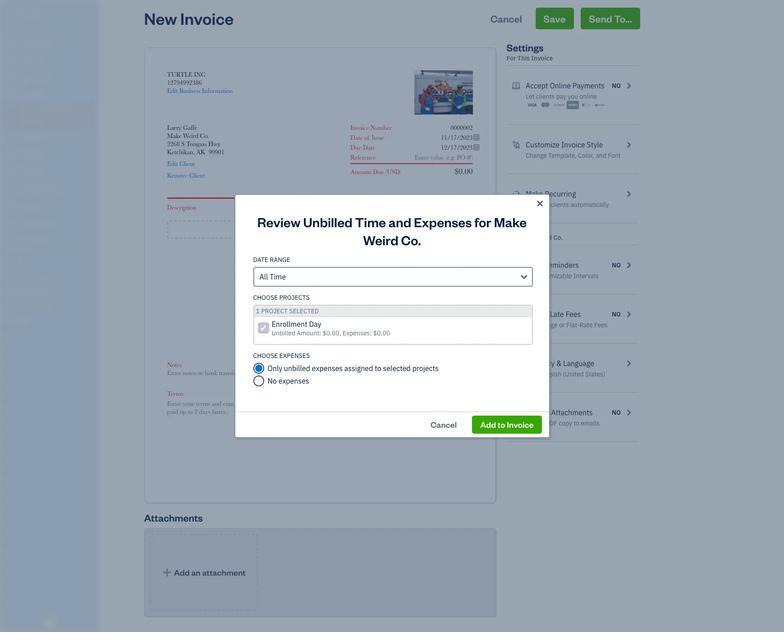 Task type: locate. For each thing, give the bounding box(es) containing it.
time right all
[[270, 272, 286, 281]]

a inside add a line button
[[323, 224, 328, 235]]

1 vertical spatial add
[[368, 263, 378, 270]]

expenses
[[312, 364, 343, 373], [279, 377, 309, 386]]

1 horizontal spatial time
[[355, 213, 386, 230]]

chevronright image for invoice attachments
[[625, 407, 633, 418]]

turtle up owner
[[7, 8, 33, 17]]

expense image
[[6, 150, 17, 159]]

due down reference
[[373, 168, 384, 175]]

0 horizontal spatial )
[[400, 168, 402, 175]]

deposit
[[388, 332, 407, 340]]

usd for amount due ( usd )
[[387, 168, 400, 175]]

a for line
[[323, 224, 328, 235]]

0 horizontal spatial turtle
[[7, 8, 33, 17]]

amount down reference
[[351, 168, 372, 175]]

client image
[[6, 56, 17, 65]]

0 horizontal spatial send
[[526, 261, 542, 270]]

1 horizontal spatial (
[[391, 324, 393, 331]]

choose up only
[[253, 352, 278, 360]]

expenses
[[414, 213, 472, 230]]

0 vertical spatial due
[[351, 144, 361, 151]]

send for send to...
[[589, 12, 612, 25]]

attachments
[[551, 408, 593, 417], [144, 512, 203, 524]]

3 chevronright image from the top
[[625, 260, 633, 271]]

Enter an Invoice # text field
[[450, 124, 473, 131]]

unbilled
[[284, 364, 310, 373]]

time inside review unbilled time and expenses for make weird co.
[[355, 213, 386, 230]]

inc for turtle inc owner
[[35, 8, 47, 17]]

make up latereminders image
[[518, 234, 533, 242]]

to
[[375, 364, 381, 373], [498, 419, 505, 430], [574, 419, 580, 428]]

turtle
[[7, 8, 33, 17], [167, 71, 192, 78]]

weird up add a discount
[[363, 231, 399, 248]]

1 horizontal spatial turtle
[[167, 71, 192, 78]]

apps image
[[7, 259, 97, 266]]

0 horizontal spatial add
[[305, 224, 321, 235]]

2 horizontal spatial co.
[[554, 234, 563, 242]]

0 vertical spatial unbilled
[[303, 213, 353, 230]]

inc for turtle inc 12794992386 edit business information
[[194, 71, 206, 78]]

1 horizontal spatial weird
[[363, 231, 399, 248]]

chevronright image
[[625, 80, 633, 91], [625, 309, 633, 320], [625, 358, 633, 369], [625, 407, 633, 418]]

( inside "amount due ( usd ) request a deposit"
[[391, 324, 393, 331]]

due inside "amount due ( usd ) request a deposit"
[[379, 324, 390, 331]]

1 chevronright image from the top
[[625, 139, 633, 150]]

unbilled
[[303, 213, 353, 230], [272, 329, 295, 337]]

1 vertical spatial (
[[391, 324, 393, 331]]

0 vertical spatial amount
[[351, 168, 372, 175]]

0 vertical spatial a
[[323, 224, 328, 235]]

0 vertical spatial cancel button
[[482, 8, 530, 29]]

1 vertical spatial send
[[526, 261, 542, 270]]

bill your clients automatically
[[526, 201, 609, 209]]

1 choose from the top
[[253, 294, 278, 302]]

1 horizontal spatial cancel
[[491, 12, 522, 25]]

3 no from the top
[[612, 310, 621, 318]]

turtle up 12794992386
[[167, 71, 192, 78]]

0 vertical spatial expenses
[[312, 364, 343, 373]]

add an attachment image
[[162, 568, 172, 577]]

review unbilled time and expenses for make weird co. dialog
[[0, 183, 784, 449]]

4 chevronright image from the top
[[625, 407, 633, 418]]

1 vertical spatial fees
[[594, 321, 608, 329]]

add inside review unbilled time and expenses for make weird co. dialog
[[480, 419, 496, 430]]

$0.00,
[[323, 329, 341, 337]]

(united
[[563, 370, 584, 378]]

unbilled down the enrollment
[[272, 329, 295, 337]]

0 horizontal spatial weird
[[183, 132, 198, 139]]

to...
[[614, 12, 632, 25]]

1 edit from the top
[[167, 87, 178, 94]]

invoice attachments
[[526, 408, 593, 417]]

1 vertical spatial turtle
[[167, 71, 192, 78]]

a inside add a discount button
[[380, 263, 383, 270]]

inc inside turtle inc owner
[[35, 8, 47, 17]]

clients down accept
[[536, 92, 555, 101]]

review unbilled time and expenses for make weird co.
[[257, 213, 527, 248]]

send up at
[[526, 261, 542, 270]]

1 vertical spatial 0.00
[[462, 299, 473, 306]]

usd
[[387, 168, 400, 175], [393, 324, 406, 331]]

0 horizontal spatial cancel button
[[423, 416, 465, 434]]

invoice inside settings for this invoice
[[531, 54, 553, 62]]

1 vertical spatial cancel
[[431, 419, 457, 430]]

your
[[536, 201, 549, 209]]

1 for from the top
[[507, 54, 516, 62]]

a left deposit
[[383, 332, 386, 340]]

1 horizontal spatial expenses
[[312, 364, 343, 373]]

2 horizontal spatial add
[[480, 419, 496, 430]]

make down bill
[[494, 213, 527, 230]]

timer image
[[6, 184, 17, 193]]

add for add a line
[[305, 224, 321, 235]]

add to invoice
[[480, 419, 534, 430]]

1 vertical spatial a
[[380, 263, 383, 270]]

1 horizontal spatial )
[[406, 324, 407, 331]]

a left discount
[[380, 263, 383, 270]]

due
[[351, 144, 361, 151], [373, 168, 384, 175], [379, 324, 390, 331]]

weird down gaffe
[[183, 132, 198, 139]]

2 no from the top
[[612, 261, 621, 269]]

currency & language
[[526, 359, 594, 368]]

team members image
[[7, 273, 97, 281]]

) inside "amount due ( usd ) request a deposit"
[[406, 324, 407, 331]]

projects
[[412, 364, 439, 373]]

Reference Number text field
[[407, 154, 473, 161]]

2 choose from the top
[[253, 352, 278, 360]]

0 horizontal spatial inc
[[35, 8, 47, 17]]

weird
[[183, 132, 198, 139], [363, 231, 399, 248], [535, 234, 552, 242]]

clients down recurring at the right
[[550, 201, 569, 209]]

american express image
[[567, 101, 579, 110]]

project
[[261, 307, 288, 315]]

make recurring
[[526, 189, 576, 198]]

edit up remove
[[167, 160, 178, 167]]

business
[[179, 87, 201, 94]]

inc inside turtle inc 12794992386 edit business information
[[194, 71, 206, 78]]

send reminders
[[526, 261, 579, 270]]

0 horizontal spatial cancel
[[431, 419, 457, 430]]

for up latereminders image
[[507, 234, 516, 242]]

unbilled inside '1 project selected enrollment day unbilled amount: $0.00, expenses: $0.00'
[[272, 329, 295, 337]]

1 horizontal spatial cancel button
[[482, 8, 530, 29]]

fees right rate
[[594, 321, 608, 329]]

0 vertical spatial add
[[305, 224, 321, 235]]

for left the this
[[507, 54, 516, 62]]

1 0.00 from the top
[[462, 290, 473, 298]]

issue
[[372, 134, 384, 141]]

time inside date range field
[[270, 272, 286, 281]]

all
[[260, 272, 268, 281]]

amount inside "amount due ( usd ) request a deposit"
[[356, 324, 377, 331]]

$0.00 for usd
[[455, 167, 473, 176]]

expenses:
[[343, 329, 372, 337]]

no expenses
[[268, 377, 309, 386]]

2 horizontal spatial weird
[[535, 234, 552, 242]]

money image
[[6, 202, 17, 211]]

4 no from the top
[[612, 409, 621, 417]]

usd,
[[526, 370, 540, 378]]

percentage or flat-rate fees
[[526, 321, 608, 329]]

and left expenses
[[389, 213, 411, 230]]

weird inside review unbilled time and expenses for make weird co.
[[363, 231, 399, 248]]

0 horizontal spatial attachments
[[144, 512, 203, 524]]

onlinesales image
[[512, 80, 520, 91]]

report image
[[6, 236, 17, 245]]

send to...
[[589, 12, 632, 25]]

fees up flat-
[[566, 310, 581, 319]]

change template, color, and font
[[526, 152, 621, 160]]

1 chevronright image from the top
[[625, 80, 633, 91]]

amount for amount due ( usd ) request a deposit
[[356, 324, 377, 331]]

0 vertical spatial send
[[589, 12, 612, 25]]

a inside "amount due ( usd ) request a deposit"
[[383, 332, 386, 340]]

2 chevronright image from the top
[[625, 309, 633, 320]]

currency
[[526, 359, 555, 368]]

1 horizontal spatial add
[[368, 263, 378, 270]]

no for accept online payments
[[612, 82, 621, 90]]

amount inside total amount paid
[[374, 300, 395, 308]]

due up request a deposit button
[[379, 324, 390, 331]]

request
[[361, 332, 382, 340]]

fees
[[566, 310, 581, 319], [594, 321, 608, 329]]

) for amount due ( usd )
[[400, 168, 402, 175]]

project image
[[6, 167, 17, 176]]

color,
[[578, 152, 594, 160]]

accept online payments
[[526, 81, 605, 90]]

0 horizontal spatial time
[[270, 272, 286, 281]]

usd inside "amount due ( usd ) request a deposit"
[[393, 324, 406, 331]]

make down the larry
[[167, 132, 182, 139]]

choose for choose expenses
[[253, 352, 278, 360]]

for inside settings for this invoice
[[507, 54, 516, 62]]

no for send reminders
[[612, 261, 621, 269]]

0 vertical spatial turtle
[[7, 8, 33, 17]]

chevronright image for no
[[625, 260, 633, 271]]

client up remove client button
[[179, 160, 195, 167]]

1 vertical spatial )
[[406, 324, 407, 331]]

2 vertical spatial add
[[480, 419, 496, 430]]

to left "selected"
[[375, 364, 381, 373]]

1 vertical spatial and
[[389, 213, 411, 230]]

co. up discount
[[401, 231, 421, 248]]

at
[[526, 272, 532, 280]]

choose up 1
[[253, 294, 278, 302]]

for
[[507, 54, 516, 62], [507, 234, 516, 242]]

only unbilled expenses assigned to selected projects
[[268, 364, 439, 373]]

2 horizontal spatial to
[[574, 419, 580, 428]]

no for charge late fees
[[612, 310, 621, 318]]

and down style
[[596, 152, 607, 160]]

choose inside option group
[[253, 352, 278, 360]]

amount up request at left
[[356, 324, 377, 331]]

usd for amount due ( usd ) request a deposit
[[393, 324, 406, 331]]

2 vertical spatial due
[[379, 324, 390, 331]]

1 horizontal spatial send
[[589, 12, 612, 25]]

visa image
[[526, 101, 538, 110]]

1 vertical spatial inc
[[194, 71, 206, 78]]

2 edit from the top
[[167, 160, 178, 167]]

0 vertical spatial 0.00
[[462, 290, 473, 298]]

0 vertical spatial time
[[355, 213, 386, 230]]

0 vertical spatial attachments
[[551, 408, 593, 417]]

2 chevronright image from the top
[[625, 189, 633, 199]]

items and services image
[[7, 288, 97, 295]]

make inside review unbilled time and expenses for make weird co.
[[494, 213, 527, 230]]

to inside button
[[498, 419, 505, 430]]

1 vertical spatial usd
[[393, 324, 406, 331]]

template,
[[549, 152, 577, 160]]

ketchikan,
[[167, 148, 195, 156]]

to right copy
[[574, 419, 580, 428]]

late
[[550, 310, 564, 319]]

1 vertical spatial chevronright image
[[625, 189, 633, 199]]

date left "of"
[[351, 134, 363, 141]]

2 vertical spatial a
[[383, 332, 386, 340]]

number
[[371, 124, 392, 131]]

send left to... in the top right of the page
[[589, 12, 612, 25]]

add a discount
[[368, 263, 407, 270]]

date down date of issue
[[363, 144, 375, 151]]

recurring
[[545, 189, 576, 198]]

0.00
[[462, 290, 473, 298], [462, 299, 473, 306]]

cancel inside review unbilled time and expenses for make weird co. dialog
[[431, 419, 457, 430]]

turtle inside turtle inc owner
[[7, 8, 33, 17]]

unbilled right plus image
[[303, 213, 353, 230]]

to left attach
[[498, 419, 505, 430]]

1 vertical spatial for
[[507, 234, 516, 242]]

0 vertical spatial usd
[[387, 168, 400, 175]]

for
[[475, 213, 492, 230]]

expenses right 'unbilled'
[[312, 364, 343, 373]]

co. up tongass
[[200, 132, 209, 139]]

amount left paid
[[374, 300, 395, 308]]

1 vertical spatial edit
[[167, 160, 178, 167]]

0 vertical spatial choose
[[253, 294, 278, 302]]

total
[[394, 290, 407, 298]]

0 horizontal spatial unbilled
[[272, 329, 295, 337]]

this
[[518, 54, 530, 62]]

accept
[[526, 81, 548, 90]]

1 vertical spatial time
[[270, 272, 286, 281]]

1 vertical spatial amount
[[374, 300, 395, 308]]

no
[[268, 377, 277, 386]]

0 vertical spatial cancel
[[491, 12, 522, 25]]

1 vertical spatial choose
[[253, 352, 278, 360]]

2 vertical spatial chevronright image
[[625, 260, 633, 271]]

2 vertical spatial amount
[[356, 324, 377, 331]]

a left line
[[323, 224, 328, 235]]

amount:
[[297, 329, 321, 337]]

0 vertical spatial edit
[[167, 87, 178, 94]]

0 horizontal spatial to
[[375, 364, 381, 373]]

cancel button inside review unbilled time and expenses for make weird co. dialog
[[423, 416, 465, 434]]

2 0.00 from the top
[[462, 299, 473, 306]]

0 vertical spatial for
[[507, 54, 516, 62]]

cancel button for save
[[482, 8, 530, 29]]

0 horizontal spatial and
[[389, 213, 411, 230]]

you
[[568, 92, 578, 101]]

due date
[[351, 144, 375, 151]]

notes
[[167, 361, 182, 368]]

$0.00 for amount due ( usd ) request a deposit
[[459, 324, 473, 331]]

edit down 12794992386
[[167, 87, 178, 94]]

client
[[179, 160, 195, 167], [189, 172, 205, 179]]

request a deposit button
[[361, 332, 407, 340]]

chevronright image
[[625, 139, 633, 150], [625, 189, 633, 199], [625, 260, 633, 271]]

send inside button
[[589, 12, 612, 25]]

edit
[[167, 87, 178, 94], [167, 160, 178, 167]]

invoices image
[[512, 407, 520, 418]]

choose for choose projects
[[253, 294, 278, 302]]

invoice inside button
[[507, 419, 534, 430]]

1 horizontal spatial co.
[[401, 231, 421, 248]]

1 vertical spatial expenses
[[279, 377, 309, 386]]

1 horizontal spatial and
[[596, 152, 607, 160]]

0 vertical spatial (
[[386, 168, 387, 175]]

1 horizontal spatial attachments
[[551, 408, 593, 417]]

1 horizontal spatial inc
[[194, 71, 206, 78]]

0 horizontal spatial co.
[[200, 132, 209, 139]]

plus image
[[292, 225, 303, 234]]

1 no from the top
[[612, 82, 621, 90]]

$0.00 inside '1 project selected enrollment day unbilled amount: $0.00, expenses: $0.00'
[[373, 329, 390, 337]]

0 horizontal spatial fees
[[566, 310, 581, 319]]

let clients pay you online
[[526, 92, 597, 101]]

turtle inside turtle inc 12794992386 edit business information
[[167, 71, 192, 78]]

0 vertical spatial )
[[400, 168, 402, 175]]

add inside button
[[368, 263, 378, 270]]

flat-
[[567, 321, 580, 329]]

expenses down 'unbilled'
[[279, 377, 309, 386]]

time right line
[[355, 213, 386, 230]]

line
[[331, 224, 348, 235]]

0 vertical spatial chevronright image
[[625, 139, 633, 150]]

turtle for turtle inc 12794992386 edit business information
[[167, 71, 192, 78]]

0 vertical spatial and
[[596, 152, 607, 160]]

1 horizontal spatial unbilled
[[303, 213, 353, 230]]

invoice
[[180, 8, 234, 29], [531, 54, 553, 62], [351, 124, 369, 131], [561, 140, 585, 149], [526, 408, 550, 417], [507, 419, 534, 430]]

co.
[[200, 132, 209, 139], [401, 231, 421, 248], [554, 234, 563, 242]]

weird up send reminders
[[535, 234, 552, 242]]

of
[[364, 134, 370, 141]]

due for amount due ( usd ) request a deposit
[[379, 324, 390, 331]]

1 vertical spatial due
[[373, 168, 384, 175]]

co. up reminders
[[554, 234, 563, 242]]

1 vertical spatial unbilled
[[272, 329, 295, 337]]

client right remove
[[189, 172, 205, 179]]

1 horizontal spatial to
[[498, 419, 505, 430]]

0 vertical spatial inc
[[35, 8, 47, 17]]

0 horizontal spatial (
[[386, 168, 387, 175]]

inc
[[35, 8, 47, 17], [194, 71, 206, 78]]

send
[[589, 12, 612, 25], [526, 261, 542, 270]]

expenses
[[279, 352, 310, 360]]

1 vertical spatial cancel button
[[423, 416, 465, 434]]

due up reference
[[351, 144, 361, 151]]

and inside review unbilled time and expenses for make weird co.
[[389, 213, 411, 230]]



Task type: vqa. For each thing, say whether or not it's contained in the screenshot.
Unbilled to the left
yes



Task type: describe. For each thing, give the bounding box(es) containing it.
gaffe
[[183, 124, 197, 131]]

review
[[257, 213, 301, 230]]

turtle inc owner
[[7, 8, 47, 25]]

chevronright image for charge late fees
[[625, 309, 633, 320]]

turtle inc 12794992386 edit business information
[[167, 71, 233, 94]]

or
[[559, 321, 565, 329]]

customizable
[[534, 272, 572, 280]]

send for send reminders
[[526, 261, 542, 270]]

enrollment
[[272, 320, 307, 329]]

0 horizontal spatial expenses
[[279, 377, 309, 386]]

let
[[526, 92, 535, 101]]

apple pay image
[[580, 101, 593, 110]]

settings image
[[7, 317, 97, 324]]

charge late fees
[[526, 310, 581, 319]]

at customizable intervals
[[526, 272, 599, 280]]

reminders
[[544, 261, 579, 270]]

settings for this invoice
[[507, 41, 553, 62]]

no for invoice attachments
[[612, 409, 621, 417]]

unbilled inside review unbilled time and expenses for make weird co.
[[303, 213, 353, 230]]

0 vertical spatial fees
[[566, 310, 581, 319]]

make up bill
[[526, 189, 543, 198]]

selected
[[383, 364, 411, 373]]

latefees image
[[512, 309, 520, 320]]

1
[[256, 307, 260, 315]]

bill
[[526, 201, 535, 209]]

change
[[526, 152, 547, 160]]

1 vertical spatial clients
[[550, 201, 569, 209]]

12794992386
[[167, 79, 202, 86]]

and for expenses
[[389, 213, 411, 230]]

charge
[[526, 310, 548, 319]]

2268
[[167, 140, 180, 147]]

make inside "larry gaffe make weird co. 2268 s tongass hwy ketchikan, ak  99901 edit client remove client"
[[167, 132, 182, 139]]

0 vertical spatial date
[[351, 134, 363, 141]]

discount
[[385, 263, 407, 270]]

main element
[[0, 0, 122, 632]]

3 chevronright image from the top
[[625, 358, 633, 369]]

1 horizontal spatial fees
[[594, 321, 608, 329]]

0 vertical spatial clients
[[536, 92, 555, 101]]

Notes text field
[[167, 369, 473, 377]]

attach
[[526, 419, 544, 428]]

( for amount due ( usd ) request a deposit
[[391, 324, 393, 331]]

edit inside turtle inc 12794992386 edit business information
[[167, 87, 178, 94]]

weird inside "larry gaffe make weird co. 2268 s tongass hwy ketchikan, ak  99901 edit client remove client"
[[183, 132, 198, 139]]

online
[[580, 92, 597, 101]]

bank connections image
[[7, 302, 97, 309]]

payment image
[[6, 133, 17, 142]]

percentage
[[526, 321, 558, 329]]

estimate image
[[6, 74, 17, 83]]

DATE RANGE field
[[253, 267, 533, 287]]

projects
[[279, 294, 310, 302]]

rate
[[580, 321, 593, 329]]

new invoice
[[144, 8, 234, 29]]

amount due ( usd )
[[351, 168, 402, 175]]

Issue date in MM/DD/YYYY format text field
[[414, 134, 480, 141]]

mastercard image
[[539, 101, 552, 110]]

) for amount due ( usd ) request a deposit
[[406, 324, 407, 331]]

bank image
[[594, 101, 606, 110]]

chart image
[[6, 219, 17, 228]]

terms
[[167, 390, 183, 397]]

larry
[[167, 124, 181, 131]]

for make weird co.
[[507, 234, 563, 242]]

add a line button
[[167, 221, 473, 239]]

attach pdf copy to emails
[[526, 419, 600, 428]]

copy
[[559, 419, 572, 428]]

save button
[[536, 8, 574, 29]]

date
[[253, 256, 268, 264]]

Terms text field
[[167, 400, 473, 416]]

a for discount
[[380, 263, 383, 270]]

payments
[[573, 81, 605, 90]]

to inside choose expenses option group
[[375, 364, 381, 373]]

new
[[144, 8, 177, 29]]

2 for from the top
[[507, 234, 516, 242]]

0 vertical spatial client
[[179, 160, 195, 167]]

send to... button
[[581, 8, 640, 29]]

turtle for turtle inc owner
[[7, 8, 33, 17]]

freshbooks image
[[42, 618, 57, 629]]

only
[[268, 364, 282, 373]]

emails
[[581, 419, 600, 428]]

settings
[[507, 41, 544, 54]]

choose expenses option group
[[253, 352, 533, 386]]

total amount paid
[[374, 290, 407, 308]]

0.00 0.00
[[462, 290, 473, 306]]

( for amount due ( usd )
[[386, 168, 387, 175]]

chevronright image for make recurring
[[625, 189, 633, 199]]

1 vertical spatial attachments
[[144, 512, 203, 524]]

99901
[[209, 148, 224, 156]]

edit inside "larry gaffe make weird co. 2268 s tongass hwy ketchikan, ak  99901 edit client remove client"
[[167, 160, 178, 167]]

online
[[550, 81, 571, 90]]

intervals
[[574, 272, 599, 280]]

due for amount due ( usd )
[[373, 168, 384, 175]]

1 vertical spatial date
[[363, 144, 375, 151]]

cancel button for add to invoice
[[423, 416, 465, 434]]

range
[[270, 256, 290, 264]]

close image
[[535, 198, 545, 209]]

amount for amount due ( usd )
[[351, 168, 372, 175]]

and for font
[[596, 152, 607, 160]]

english
[[541, 370, 562, 378]]

font
[[608, 152, 621, 160]]

paintbrush image
[[512, 139, 520, 150]]

&
[[557, 359, 562, 368]]

edit client button
[[167, 160, 195, 168]]

remove
[[167, 172, 188, 179]]

discover image
[[553, 101, 565, 110]]

refresh image
[[512, 189, 520, 199]]

add for add to invoice
[[480, 419, 496, 430]]

hwy
[[208, 140, 221, 147]]

add a discount button
[[368, 262, 407, 271]]

style
[[587, 140, 603, 149]]

paid
[[396, 300, 407, 308]]

larry gaffe make weird co. 2268 s tongass hwy ketchikan, ak  99901 edit client remove client
[[167, 124, 224, 179]]

cancel for add to invoice
[[431, 419, 457, 430]]

usd, english (united states)
[[526, 370, 606, 378]]

remove client button
[[167, 171, 205, 179]]

information
[[202, 87, 233, 94]]

1 project selected enrollment day unbilled amount: $0.00, expenses: $0.00
[[256, 307, 390, 337]]

states)
[[585, 370, 606, 378]]

co. inside review unbilled time and expenses for make weird co.
[[401, 231, 421, 248]]

pdf
[[546, 419, 557, 428]]

add a line
[[305, 224, 348, 235]]

tongass
[[186, 140, 207, 147]]

chevronright image for accept online payments
[[625, 80, 633, 91]]

customize invoice style
[[526, 140, 603, 149]]

co. inside "larry gaffe make weird co. 2268 s tongass hwy ketchikan, ak  99901 edit client remove client"
[[200, 132, 209, 139]]

day
[[309, 320, 321, 329]]

invoice image
[[6, 91, 17, 100]]

add for add a discount
[[368, 263, 378, 270]]

cancel for save
[[491, 12, 522, 25]]

dashboard image
[[6, 39, 17, 48]]

edit business information button
[[167, 87, 233, 95]]

chevronright image for customize invoice style
[[625, 139, 633, 150]]

latereminders image
[[512, 260, 520, 271]]

s
[[181, 140, 185, 147]]

selected
[[289, 307, 319, 315]]

1 vertical spatial client
[[189, 172, 205, 179]]



